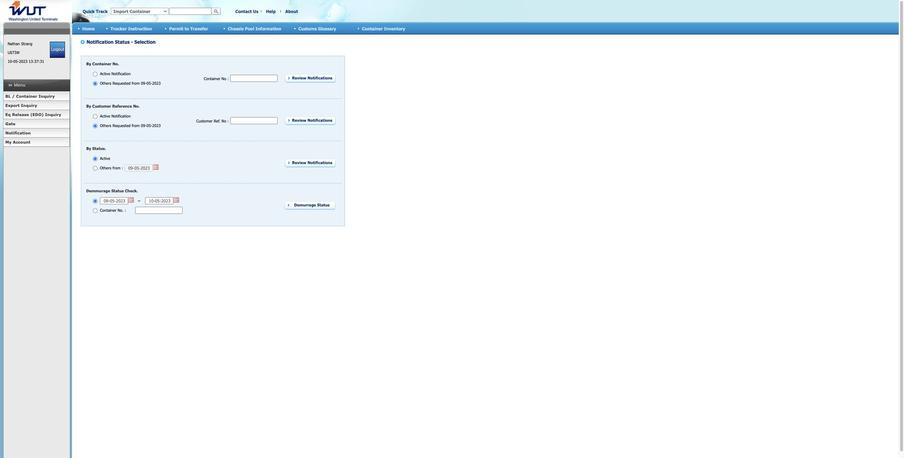 Task type: describe. For each thing, give the bounding box(es) containing it.
gate
[[5, 121, 15, 126]]

customs
[[298, 26, 317, 31]]

my account link
[[3, 138, 70, 147]]

quick track
[[83, 9, 108, 14]]

help link
[[266, 9, 276, 14]]

13:37:31
[[29, 59, 44, 64]]

container inventory
[[362, 26, 405, 31]]

to
[[185, 26, 189, 31]]

notification link
[[3, 129, 70, 138]]

1 vertical spatial inquiry
[[21, 103, 37, 108]]

help
[[266, 9, 276, 14]]

home
[[82, 26, 95, 31]]

transfer
[[190, 26, 208, 31]]

glossary
[[318, 26, 336, 31]]

inquiry for container
[[39, 94, 55, 99]]

1 vertical spatial container
[[16, 94, 37, 99]]

export inquiry
[[5, 103, 37, 108]]

nathan
[[8, 41, 20, 46]]

trucker
[[111, 26, 127, 31]]

bl
[[5, 94, 11, 99]]

contact
[[235, 9, 252, 14]]

my
[[5, 140, 12, 144]]

eq release (edo) inquiry
[[5, 112, 61, 117]]

release
[[12, 112, 29, 117]]

contact us
[[235, 9, 258, 14]]

05-
[[13, 59, 19, 64]]

export
[[5, 103, 20, 108]]

about link
[[285, 9, 298, 14]]

ustiw
[[8, 50, 20, 55]]

/
[[12, 94, 15, 99]]

quick
[[83, 9, 95, 14]]

export inquiry link
[[3, 101, 70, 110]]

information
[[255, 26, 281, 31]]

2023
[[19, 59, 27, 64]]

bl / container inquiry link
[[3, 92, 70, 101]]

about
[[285, 9, 298, 14]]



Task type: vqa. For each thing, say whether or not it's contained in the screenshot.
TRUCKER INSTRUCTION
yes



Task type: locate. For each thing, give the bounding box(es) containing it.
inquiry right (edo)
[[45, 112, 61, 117]]

1 horizontal spatial container
[[362, 26, 383, 31]]

permit to transfer
[[169, 26, 208, 31]]

container left inventory
[[362, 26, 383, 31]]

bl / container inquiry
[[5, 94, 55, 99]]

gate link
[[3, 119, 70, 129]]

10-
[[8, 59, 13, 64]]

eq
[[5, 112, 11, 117]]

container up export inquiry
[[16, 94, 37, 99]]

10-05-2023 13:37:31
[[8, 59, 44, 64]]

inquiry up export inquiry link
[[39, 94, 55, 99]]

track
[[96, 9, 108, 14]]

0 vertical spatial container
[[362, 26, 383, 31]]

account
[[13, 140, 30, 144]]

us
[[253, 9, 258, 14]]

strang
[[21, 41, 32, 46]]

customs glossary
[[298, 26, 336, 31]]

eq release (edo) inquiry link
[[3, 110, 70, 119]]

inquiry
[[39, 94, 55, 99], [21, 103, 37, 108], [45, 112, 61, 117]]

None text field
[[169, 8, 212, 15]]

instruction
[[128, 26, 152, 31]]

login image
[[50, 42, 65, 58]]

inquiry down bl / container inquiry at the top left
[[21, 103, 37, 108]]

contact us link
[[235, 9, 258, 14]]

container
[[362, 26, 383, 31], [16, 94, 37, 99]]

inventory
[[384, 26, 405, 31]]

trucker instruction
[[111, 26, 152, 31]]

nathan strang
[[8, 41, 32, 46]]

(edo)
[[30, 112, 44, 117]]

permit
[[169, 26, 183, 31]]

0 horizontal spatial container
[[16, 94, 37, 99]]

chassis pool information
[[228, 26, 281, 31]]

my account
[[5, 140, 30, 144]]

pool
[[245, 26, 254, 31]]

2 vertical spatial inquiry
[[45, 112, 61, 117]]

inquiry for (edo)
[[45, 112, 61, 117]]

0 vertical spatial inquiry
[[39, 94, 55, 99]]

notification
[[5, 131, 31, 135]]

chassis
[[228, 26, 244, 31]]



